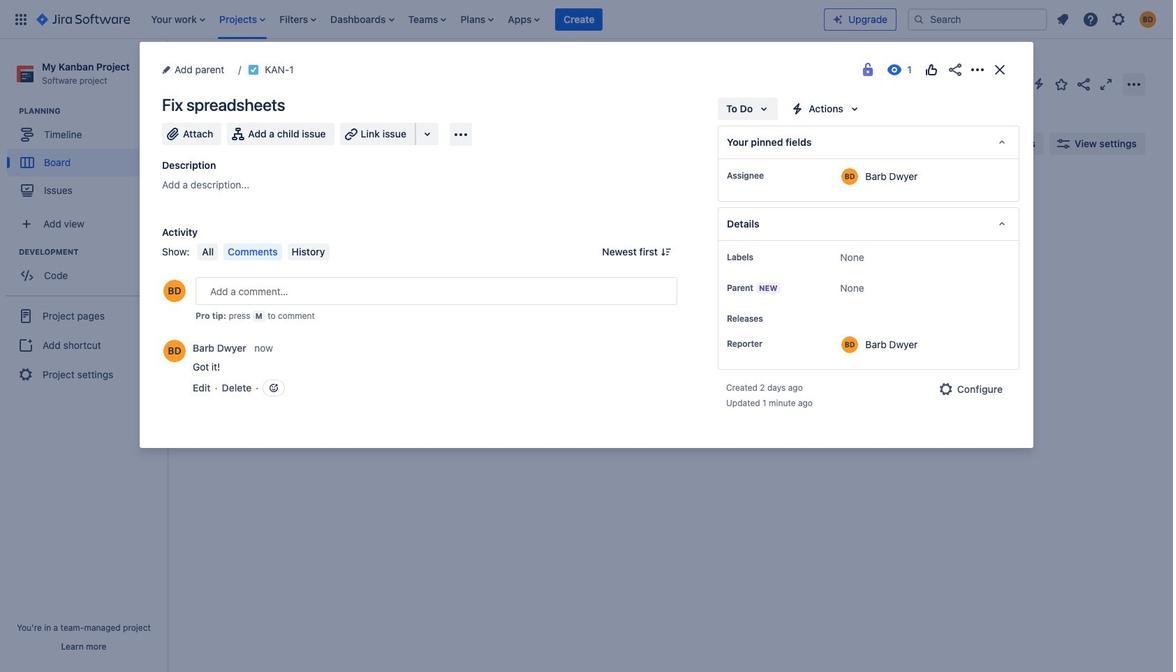 Task type: describe. For each thing, give the bounding box(es) containing it.
Search field
[[908, 8, 1048, 30]]

actions image
[[970, 61, 986, 78]]

0 vertical spatial group
[[7, 106, 167, 209]]

3 list item from the left
[[275, 0, 321, 39]]

heading for topmost group
[[19, 106, 167, 117]]

1 horizontal spatial list
[[1051, 7, 1165, 32]]

link web pages and more image
[[419, 126, 436, 143]]

labels pin to top image
[[757, 252, 768, 263]]

1 horizontal spatial task image
[[248, 64, 259, 75]]

1 list item from the left
[[147, 0, 210, 39]]

2 list item from the left
[[215, 0, 270, 39]]

close image
[[992, 61, 1009, 78]]

8 list item from the left
[[556, 0, 603, 39]]

0 horizontal spatial list
[[144, 0, 824, 39]]

star kan board image
[[1054, 76, 1070, 93]]

primary element
[[8, 0, 824, 39]]

5 list item from the left
[[404, 0, 451, 39]]

enter full screen image
[[1098, 76, 1115, 93]]

add app image
[[453, 126, 469, 143]]

Add a comment… field
[[196, 277, 678, 305]]



Task type: locate. For each thing, give the bounding box(es) containing it.
add reaction image
[[269, 383, 280, 394]]

task image
[[248, 64, 259, 75], [207, 253, 219, 264]]

assignee unpin image
[[767, 170, 778, 182]]

group
[[7, 106, 167, 209], [7, 247, 167, 294], [6, 296, 162, 395]]

6 list item from the left
[[457, 0, 498, 39]]

your pinned fields element
[[718, 126, 1020, 159]]

jira software image
[[36, 11, 130, 28], [36, 11, 130, 28]]

0 horizontal spatial task image
[[207, 253, 219, 264]]

menu bar
[[195, 244, 332, 261]]

copy link to issue image
[[291, 64, 302, 75]]

more information about barb dwyer image
[[163, 340, 186, 363]]

1 heading from the top
[[19, 106, 167, 117]]

more information about barb dwyer image
[[842, 168, 859, 185]]

list item
[[147, 0, 210, 39], [215, 0, 270, 39], [275, 0, 321, 39], [326, 0, 399, 39], [404, 0, 451, 39], [457, 0, 498, 39], [504, 0, 545, 39], [556, 0, 603, 39]]

0 vertical spatial heading
[[19, 106, 167, 117]]

Search this board text field
[[197, 131, 261, 156]]

heading
[[19, 106, 167, 117], [19, 247, 167, 258]]

search image
[[914, 14, 925, 25]]

4 list item from the left
[[326, 0, 399, 39]]

1 vertical spatial group
[[7, 247, 167, 294]]

list
[[144, 0, 824, 39], [1051, 7, 1165, 32]]

0 vertical spatial task image
[[248, 64, 259, 75]]

1 vertical spatial task image
[[207, 253, 219, 264]]

dialog
[[140, 42, 1034, 449]]

2 heading from the top
[[19, 247, 167, 258]]

7 list item from the left
[[504, 0, 545, 39]]

details element
[[718, 207, 1020, 241]]

vote options: no one has voted for this issue yet. image
[[924, 61, 940, 78]]

sidebar element
[[0, 39, 168, 673]]

2 vertical spatial group
[[6, 296, 162, 395]]

1 vertical spatial heading
[[19, 247, 167, 258]]

heading for group to the middle
[[19, 247, 167, 258]]

banner
[[0, 0, 1174, 39]]

add people image
[[344, 136, 360, 152]]

None search field
[[908, 8, 1048, 30]]



Task type: vqa. For each thing, say whether or not it's contained in the screenshot.
Link web pages and more image
yes



